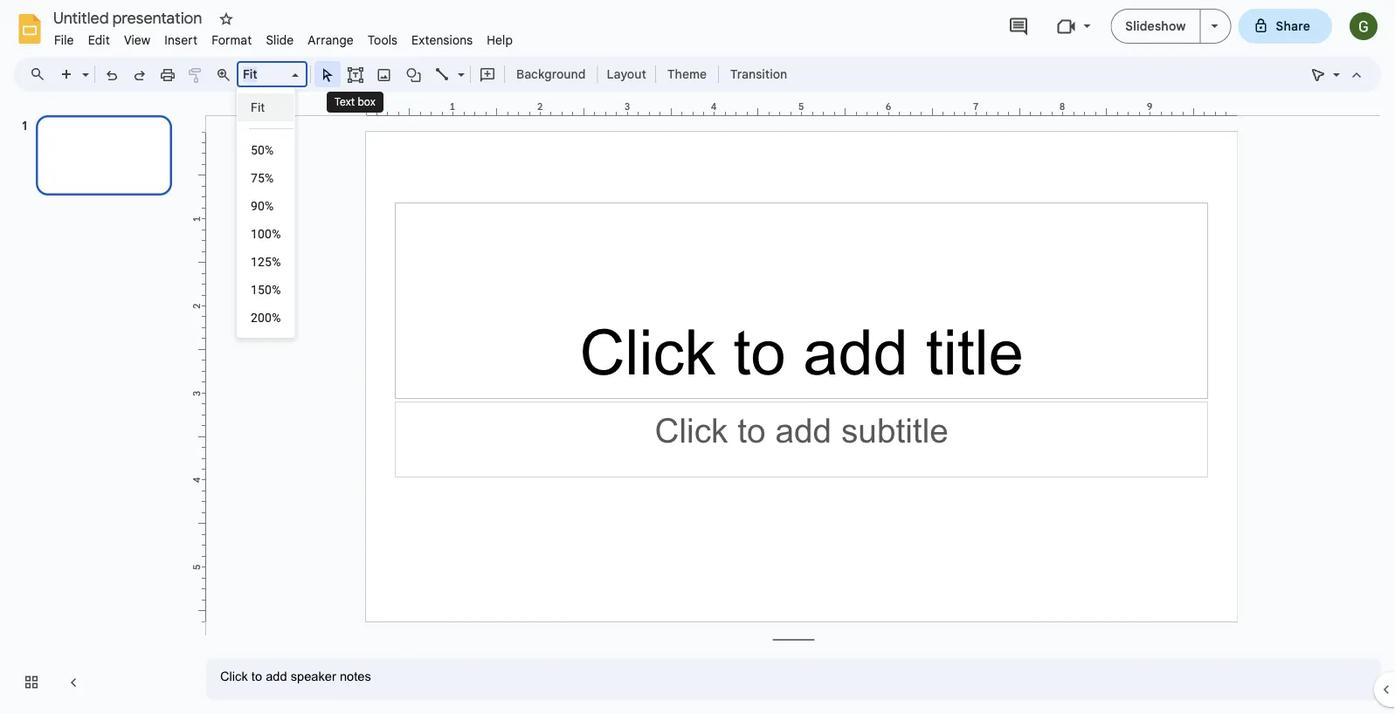 Task type: describe. For each thing, give the bounding box(es) containing it.
format
[[212, 32, 252, 48]]

line
[[469, 96, 486, 109]]

share
[[1276, 18, 1311, 34]]

150%
[[251, 283, 281, 297]]

fit
[[251, 100, 265, 114]]

insert image image
[[374, 62, 395, 87]]

new slide with layout image
[[78, 63, 89, 69]]

75%
[[251, 171, 274, 185]]

transition
[[731, 66, 788, 82]]

theme
[[668, 66, 707, 82]]

90%
[[251, 199, 274, 213]]

extensions
[[412, 32, 473, 48]]

slide
[[266, 32, 294, 48]]

Zoom text field
[[240, 62, 289, 87]]

125%
[[251, 255, 281, 269]]

slide menu item
[[259, 30, 301, 50]]

background
[[517, 66, 586, 82]]

file
[[54, 32, 74, 48]]

theme button
[[660, 61, 715, 87]]

50%
[[251, 143, 274, 157]]

tools
[[368, 32, 398, 48]]

slideshow
[[1126, 18, 1186, 34]]

file menu item
[[47, 30, 81, 50]]

shape image
[[404, 62, 424, 87]]

layout button
[[602, 61, 652, 87]]

view
[[124, 32, 151, 48]]



Task type: vqa. For each thing, say whether or not it's contained in the screenshot.
1. Click on the Contacts dropdown 2. Click on Contacts
no



Task type: locate. For each thing, give the bounding box(es) containing it.
menu bar
[[47, 23, 520, 52]]

edit
[[88, 32, 110, 48]]

Menus field
[[22, 62, 60, 87]]

main toolbar
[[52, 61, 796, 88]]

menu bar inside "menu bar" banner
[[47, 23, 520, 52]]

mode and view toolbar
[[1305, 57, 1371, 92]]

Star checkbox
[[214, 7, 239, 31]]

arrange menu item
[[301, 30, 361, 50]]

select
[[435, 96, 466, 109]]

help
[[487, 32, 513, 48]]

layout
[[607, 66, 647, 82]]

list box containing fit
[[237, 87, 295, 338]]

navigation inside 'application'
[[0, 99, 192, 715]]

arrange
[[308, 32, 354, 48]]

transition button
[[723, 61, 795, 87]]

insert
[[165, 32, 198, 48]]

view menu item
[[117, 30, 158, 50]]

share button
[[1239, 9, 1333, 44]]

background button
[[509, 61, 594, 87]]

navigation
[[0, 99, 192, 715]]

None field
[[237, 61, 308, 88]]

tools menu item
[[361, 30, 405, 50]]

application containing slideshow
[[0, 0, 1396, 715]]

help menu item
[[480, 30, 520, 50]]

format menu item
[[205, 30, 259, 50]]

menu bar banner
[[0, 0, 1396, 715]]

200%
[[251, 311, 281, 325]]

menu bar containing file
[[47, 23, 520, 52]]

insert menu item
[[158, 30, 205, 50]]

start slideshow (⌘+enter) image
[[1212, 24, 1219, 28]]

application
[[0, 0, 1396, 715]]

100%
[[251, 227, 281, 241]]

extensions menu item
[[405, 30, 480, 50]]

edit menu item
[[81, 30, 117, 50]]

Rename text field
[[47, 7, 212, 28]]

slideshow button
[[1111, 9, 1201, 44]]

select line
[[435, 96, 486, 109]]

list box
[[237, 87, 295, 338]]



